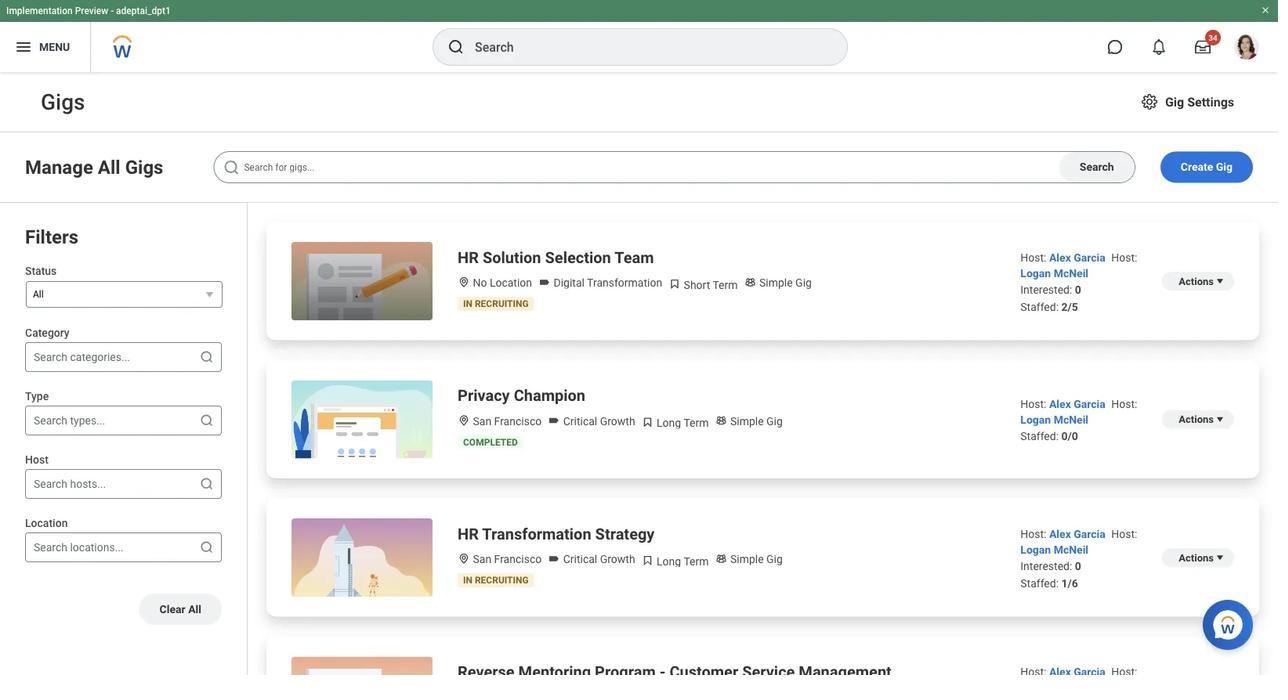 Task type: locate. For each thing, give the bounding box(es) containing it.
staffed: left 1/6 at bottom
[[1021, 577, 1059, 590]]

long for privacy champion
[[657, 417, 681, 430]]

alex
[[1050, 251, 1072, 264], [1050, 398, 1072, 411], [1050, 528, 1072, 541]]

1 vertical spatial actions
[[1179, 414, 1214, 426]]

0 horizontal spatial media mylearning image
[[642, 417, 654, 429]]

all left gigs
[[98, 156, 121, 178]]

status
[[25, 265, 57, 278]]

1 critical growth from the top
[[561, 415, 636, 428]]

hr solution selection team
[[458, 249, 654, 267]]

francisco
[[494, 415, 542, 428], [494, 554, 542, 566]]

staffed: for hr solution selection team
[[1021, 300, 1059, 313]]

san francisco
[[470, 415, 542, 428], [470, 554, 542, 566]]

media mylearning image for privacy champion
[[642, 417, 654, 429]]

gig for privacy champion
[[767, 415, 783, 428]]

staffed: for hr transformation strategy
[[1021, 577, 1059, 590]]

0 vertical spatial growth
[[600, 415, 636, 428]]

1 vertical spatial in recruiting
[[463, 575, 529, 586]]

tag image
[[548, 553, 561, 566]]

1 vertical spatial long
[[657, 555, 681, 568]]

1 vertical spatial critical growth
[[561, 554, 636, 566]]

mcneil up 1/6 at bottom
[[1054, 544, 1089, 556]]

all right clear
[[188, 603, 201, 616]]

garcia up 1/6 at bottom
[[1074, 528, 1106, 541]]

logan
[[1021, 267, 1051, 280], [1021, 414, 1051, 427], [1021, 544, 1051, 556]]

search image
[[199, 413, 215, 429]]

1 vertical spatial caret down image
[[1214, 413, 1227, 426]]

privacy champion link
[[458, 385, 586, 407]]

simple
[[760, 277, 793, 290], [731, 415, 764, 428], [731, 554, 764, 566]]

1 vertical spatial san francisco
[[470, 554, 542, 566]]

2/5
[[1062, 300, 1079, 313]]

host: alex garcia host: logan mcneil interested: 0 staffed: 1/6
[[1021, 528, 1138, 590]]

short
[[684, 279, 711, 292]]

1 vertical spatial simple gig
[[728, 415, 783, 428]]

0 vertical spatial garcia
[[1074, 251, 1106, 264]]

profile logan mcneil image
[[1235, 34, 1260, 63]]

interested: for hr solution selection team
[[1021, 283, 1073, 296]]

francisco for champion
[[494, 415, 542, 428]]

2 recruiting from the top
[[475, 575, 529, 586]]

1 alex from the top
[[1050, 251, 1072, 264]]

term right short
[[713, 279, 738, 292]]

2 horizontal spatial all
[[188, 603, 201, 616]]

hr transformation strategy link
[[458, 524, 655, 546]]

2 vertical spatial mcneil
[[1054, 544, 1089, 556]]

all
[[98, 156, 121, 178], [33, 289, 44, 300], [188, 603, 201, 616]]

staffed: left 0/0
[[1021, 430, 1059, 443]]

in recruiting down hr transformation strategy link
[[463, 575, 529, 586]]

long term
[[654, 417, 709, 430], [654, 555, 709, 568]]

logan mcneil button for selection
[[1021, 267, 1089, 280]]

interested: for hr transformation strategy
[[1021, 560, 1073, 573]]

tag image down champion
[[548, 415, 561, 427]]

alex up 0/0
[[1050, 398, 1072, 411]]

location up location text field
[[25, 517, 68, 530]]

2 vertical spatial simple
[[731, 554, 764, 566]]

interested:
[[1021, 283, 1073, 296], [1021, 560, 1073, 573]]

close environment banner image
[[1261, 5, 1271, 15]]

1 vertical spatial actions button
[[1162, 549, 1235, 567]]

short term
[[681, 279, 738, 292]]

search inside button
[[1080, 161, 1115, 174]]

digital
[[554, 277, 585, 290]]

1 hr from the top
[[458, 249, 479, 267]]

2 vertical spatial logan mcneil button
[[1021, 544, 1089, 556]]

2 vertical spatial garcia
[[1074, 528, 1106, 541]]

2 francisco from the top
[[494, 554, 542, 566]]

search button
[[1060, 152, 1135, 183]]

search image for search categories...
[[199, 350, 215, 365]]

0 inside host: alex garcia host: logan mcneil interested: 0 staffed: 2/5
[[1076, 283, 1082, 296]]

1 vertical spatial staffed:
[[1021, 430, 1059, 443]]

0 horizontal spatial contact card matrix manager image
[[715, 553, 728, 566]]

1 garcia from the top
[[1074, 251, 1106, 264]]

0 vertical spatial in
[[463, 299, 473, 310]]

staffed: inside host: alex garcia host: logan mcneil staffed: 0/0
[[1021, 430, 1059, 443]]

1 horizontal spatial contact card matrix manager image
[[744, 276, 757, 289]]

all inside button
[[188, 603, 201, 616]]

hr
[[458, 249, 479, 267], [458, 525, 479, 544]]

mcneil up 2/5
[[1054, 267, 1089, 280]]

1 actions button from the top
[[1162, 272, 1235, 291]]

search image
[[447, 38, 466, 56], [222, 158, 241, 177], [199, 350, 215, 365], [199, 477, 215, 492], [199, 540, 215, 556]]

2 actions button from the top
[[1162, 549, 1235, 567]]

1 actions from the top
[[1179, 275, 1214, 287]]

2 long term from the top
[[654, 555, 709, 568]]

1 vertical spatial location image
[[458, 553, 470, 566]]

2 san from the top
[[473, 554, 492, 566]]

adeptai_dpt1
[[116, 5, 171, 16]]

mcneil inside host: alex garcia host: logan mcneil staffed: 0/0
[[1054, 414, 1089, 427]]

recruiting down the no location
[[475, 299, 529, 310]]

menu banner
[[0, 0, 1279, 72]]

1 alex garcia button from the top
[[1050, 251, 1109, 264]]

garcia inside host: alex garcia host: logan mcneil interested: 0 staffed: 1/6
[[1074, 528, 1106, 541]]

logan mcneil button up 1/6 at bottom
[[1021, 544, 1089, 556]]

2 vertical spatial all
[[188, 603, 201, 616]]

types...
[[70, 414, 105, 427]]

-
[[111, 5, 114, 16]]

1 vertical spatial contact card matrix manager image
[[715, 553, 728, 566]]

2 logan from the top
[[1021, 414, 1051, 427]]

1 vertical spatial mcneil
[[1054, 414, 1089, 427]]

create
[[1181, 161, 1214, 174]]

recruiting
[[475, 299, 529, 310], [475, 575, 529, 586]]

3 garcia from the top
[[1074, 528, 1106, 541]]

Type text field
[[34, 413, 36, 429]]

hr solution selection team link
[[458, 247, 654, 269]]

type
[[25, 390, 49, 403]]

Category text field
[[34, 350, 36, 365]]

alex garcia button up 1/6 at bottom
[[1050, 528, 1109, 541]]

hosts...
[[70, 478, 106, 491]]

all for manage
[[98, 156, 121, 178]]

Location text field
[[34, 540, 36, 556]]

0 vertical spatial logan mcneil button
[[1021, 267, 1089, 280]]

growth for champion
[[600, 415, 636, 428]]

1 horizontal spatial all
[[98, 156, 121, 178]]

garcia
[[1074, 251, 1106, 264], [1074, 398, 1106, 411], [1074, 528, 1106, 541]]

san left tag image
[[473, 554, 492, 566]]

in recruiting
[[463, 299, 529, 310], [463, 575, 529, 586]]

2 vertical spatial simple gig
[[728, 554, 783, 566]]

garcia inside host: alex garcia host: logan mcneil interested: 0 staffed: 2/5
[[1074, 251, 1106, 264]]

1 vertical spatial recruiting
[[475, 575, 529, 586]]

gigs
[[125, 156, 163, 178]]

all down the status
[[33, 289, 44, 300]]

1 staffed: from the top
[[1021, 300, 1059, 313]]

recruiting for transformation
[[475, 575, 529, 586]]

3 staffed: from the top
[[1021, 577, 1059, 590]]

gig
[[1166, 94, 1185, 109], [1217, 161, 1233, 174], [796, 277, 812, 290], [767, 415, 783, 428], [767, 554, 783, 566]]

0 for hr transformation strategy
[[1076, 560, 1082, 573]]

tag image left digital
[[539, 276, 551, 289]]

0 vertical spatial alex
[[1050, 251, 1072, 264]]

contact card matrix manager image
[[744, 276, 757, 289], [715, 553, 728, 566]]

2 vertical spatial caret down image
[[1214, 552, 1227, 564]]

critical right tag image
[[563, 554, 598, 566]]

term right media mylearning image
[[684, 555, 709, 568]]

0 vertical spatial term
[[713, 279, 738, 292]]

1 horizontal spatial location
[[490, 277, 532, 290]]

logan inside host: alex garcia host: logan mcneil staffed: 0/0
[[1021, 414, 1051, 427]]

long
[[657, 417, 681, 430], [657, 555, 681, 568]]

0 vertical spatial simple gig
[[757, 277, 812, 290]]

garcia up 2/5
[[1074, 251, 1106, 264]]

2 interested: from the top
[[1021, 560, 1073, 573]]

implementation
[[6, 5, 73, 16]]

critical growth down strategy
[[561, 554, 636, 566]]

1 san francisco from the top
[[470, 415, 542, 428]]

location down solution
[[490, 277, 532, 290]]

2 growth from the top
[[600, 554, 636, 566]]

solution
[[483, 249, 541, 267]]

interested: up 2/5
[[1021, 283, 1073, 296]]

privacy
[[458, 387, 510, 405]]

term for hr transformation strategy
[[684, 555, 709, 568]]

hr for hr solution selection team
[[458, 249, 479, 267]]

staffed: inside host: alex garcia host: logan mcneil interested: 0 staffed: 2/5
[[1021, 300, 1059, 313]]

caret down image for strategy
[[1214, 552, 1227, 564]]

media mylearning image
[[642, 555, 654, 568]]

1 growth from the top
[[600, 415, 636, 428]]

san francisco left tag image
[[470, 554, 542, 566]]

1 vertical spatial transformation
[[482, 525, 592, 544]]

in for hr transformation strategy
[[463, 575, 473, 586]]

alex inside host: alex garcia host: logan mcneil interested: 0 staffed: 1/6
[[1050, 528, 1072, 541]]

0 horizontal spatial all
[[33, 289, 44, 300]]

critical down champion
[[563, 415, 598, 428]]

san francisco up completed
[[470, 415, 542, 428]]

long right media mylearning image
[[657, 555, 681, 568]]

digital transformation
[[551, 277, 663, 290]]

0 vertical spatial francisco
[[494, 415, 542, 428]]

selection
[[545, 249, 611, 267]]

0 vertical spatial mcneil
[[1054, 267, 1089, 280]]

1 horizontal spatial media mylearning image
[[669, 278, 681, 291]]

0 up 1/6 at bottom
[[1076, 560, 1082, 573]]

3 actions from the top
[[1179, 552, 1214, 564]]

0 vertical spatial caret down image
[[1214, 275, 1227, 288]]

recruiting down hr transformation strategy link
[[475, 575, 529, 586]]

transformation for digital
[[587, 277, 663, 290]]

growth for transformation
[[600, 554, 636, 566]]

1 mcneil from the top
[[1054, 267, 1089, 280]]

gig inside popup button
[[1166, 94, 1185, 109]]

transformation down team
[[587, 277, 663, 290]]

1 vertical spatial francisco
[[494, 554, 542, 566]]

2 0 from the top
[[1076, 560, 1082, 573]]

1 long term from the top
[[654, 417, 709, 430]]

actions inside popup button
[[1179, 414, 1214, 426]]

mcneil up 0/0
[[1054, 414, 1089, 427]]

2 alex from the top
[[1050, 398, 1072, 411]]

search image for search locations...
[[199, 540, 215, 556]]

1 vertical spatial tag image
[[548, 415, 561, 427]]

0 vertical spatial recruiting
[[475, 299, 529, 310]]

1 san from the top
[[473, 415, 492, 428]]

1 vertical spatial san
[[473, 554, 492, 566]]

0 vertical spatial hr
[[458, 249, 479, 267]]

alex garcia button for selection
[[1050, 251, 1109, 264]]

in recruiting down the no location
[[463, 299, 529, 310]]

2 vertical spatial logan
[[1021, 544, 1051, 556]]

garcia up 0/0
[[1074, 398, 1106, 411]]

actions
[[1179, 275, 1214, 287], [1179, 414, 1214, 426], [1179, 552, 1214, 564]]

1 vertical spatial logan mcneil button
[[1021, 414, 1089, 427]]

0 vertical spatial alex garcia button
[[1050, 251, 1109, 264]]

1 logan from the top
[[1021, 267, 1051, 280]]

0 vertical spatial transformation
[[587, 277, 663, 290]]

alex inside host: alex garcia host: logan mcneil interested: 0 staffed: 2/5
[[1050, 251, 1072, 264]]

staffed: left 2/5
[[1021, 300, 1059, 313]]

0 inside host: alex garcia host: logan mcneil interested: 0 staffed: 1/6
[[1076, 560, 1082, 573]]

media mylearning image left short
[[669, 278, 681, 291]]

1 vertical spatial term
[[684, 417, 709, 430]]

alex garcia button up 2/5
[[1050, 251, 1109, 264]]

list
[[248, 203, 1279, 676]]

1 vertical spatial long term
[[654, 555, 709, 568]]

logan inside host: alex garcia host: logan mcneil interested: 0 staffed: 2/5
[[1021, 267, 1051, 280]]

mcneil
[[1054, 267, 1089, 280], [1054, 414, 1089, 427], [1054, 544, 1089, 556]]

logan mcneil button up 2/5
[[1021, 267, 1089, 280]]

2 vertical spatial staffed:
[[1021, 577, 1059, 590]]

location
[[490, 277, 532, 290], [25, 517, 68, 530]]

filters
[[25, 226, 78, 249]]

alex garcia button up 0/0
[[1050, 398, 1109, 411]]

1 logan mcneil button from the top
[[1021, 267, 1089, 280]]

1 0 from the top
[[1076, 283, 1082, 296]]

san
[[473, 415, 492, 428], [473, 554, 492, 566]]

strategy
[[596, 525, 655, 544]]

san for privacy
[[473, 415, 492, 428]]

0 vertical spatial critical
[[563, 415, 598, 428]]

host:
[[1021, 251, 1047, 264], [1112, 251, 1138, 264], [1021, 398, 1047, 411], [1112, 398, 1138, 411], [1021, 528, 1047, 541], [1112, 528, 1138, 541]]

mcneil inside host: alex garcia host: logan mcneil interested: 0 staffed: 1/6
[[1054, 544, 1089, 556]]

3 caret down image from the top
[[1214, 552, 1227, 564]]

no
[[473, 277, 487, 290]]

location image
[[458, 415, 470, 427], [458, 553, 470, 566]]

1 vertical spatial alex
[[1050, 398, 1072, 411]]

long term down strategy
[[654, 555, 709, 568]]

3 logan mcneil button from the top
[[1021, 544, 1089, 556]]

actions button
[[1162, 272, 1235, 291], [1162, 549, 1235, 567]]

0 vertical spatial san
[[473, 415, 492, 428]]

Search text field
[[214, 151, 1136, 183]]

1 francisco from the top
[[494, 415, 542, 428]]

2 vertical spatial alex garcia button
[[1050, 528, 1109, 541]]

2 hr from the top
[[458, 525, 479, 544]]

alex garcia button
[[1050, 251, 1109, 264], [1050, 398, 1109, 411], [1050, 528, 1109, 541]]

2 actions from the top
[[1179, 414, 1214, 426]]

all for clear
[[188, 603, 201, 616]]

francisco down privacy champion link
[[494, 415, 542, 428]]

search categories...
[[34, 351, 130, 364]]

3 alex from the top
[[1050, 528, 1072, 541]]

actions for strategy
[[1179, 552, 1214, 564]]

media mylearning image left contact card matrix manager icon
[[642, 417, 654, 429]]

1/6
[[1062, 577, 1079, 590]]

manage
[[25, 156, 93, 178]]

category
[[25, 327, 70, 340]]

san francisco for champion
[[470, 415, 542, 428]]

2 location image from the top
[[458, 553, 470, 566]]

1 vertical spatial 0
[[1076, 560, 1082, 573]]

gig inside "button"
[[1217, 161, 1233, 174]]

long left contact card matrix manager icon
[[657, 417, 681, 430]]

contact card matrix manager image for hr solution selection team
[[744, 276, 757, 289]]

interested: inside host: alex garcia host: logan mcneil interested: 0 staffed: 1/6
[[1021, 560, 1073, 573]]

gig for hr transformation strategy
[[767, 554, 783, 566]]

2 in recruiting from the top
[[463, 575, 529, 586]]

0 up 2/5
[[1076, 283, 1082, 296]]

1 vertical spatial location
[[25, 517, 68, 530]]

contact card matrix manager image right media mylearning image
[[715, 553, 728, 566]]

1 in recruiting from the top
[[463, 299, 529, 310]]

preview
[[75, 5, 108, 16]]

1 vertical spatial growth
[[600, 554, 636, 566]]

contact card matrix manager image right short term
[[744, 276, 757, 289]]

0 vertical spatial long
[[657, 417, 681, 430]]

logan mcneil button
[[1021, 267, 1089, 280], [1021, 414, 1089, 427], [1021, 544, 1089, 556]]

search hosts...
[[34, 478, 106, 491]]

gear image
[[1141, 93, 1159, 111]]

search for search hosts...
[[34, 478, 67, 491]]

transformation up tag image
[[482, 525, 592, 544]]

critical
[[563, 415, 598, 428], [563, 554, 598, 566]]

1 vertical spatial garcia
[[1074, 398, 1106, 411]]

1 vertical spatial logan
[[1021, 414, 1051, 427]]

tag image
[[539, 276, 551, 289], [548, 415, 561, 427]]

in
[[463, 299, 473, 310], [463, 575, 473, 586]]

3 logan from the top
[[1021, 544, 1051, 556]]

0 vertical spatial in recruiting
[[463, 299, 529, 310]]

simple gig for selection
[[757, 277, 812, 290]]

alex for hr solution selection team
[[1050, 251, 1072, 264]]

interested: up 1/6 at bottom
[[1021, 560, 1073, 573]]

logan inside host: alex garcia host: logan mcneil interested: 0 staffed: 1/6
[[1021, 544, 1051, 556]]

search
[[1080, 161, 1115, 174], [34, 351, 67, 364], [34, 414, 67, 427], [34, 478, 67, 491], [34, 541, 67, 554]]

2 critical from the top
[[563, 554, 598, 566]]

0 vertical spatial tag image
[[539, 276, 551, 289]]

1 location image from the top
[[458, 415, 470, 427]]

garcia for hr transformation strategy
[[1074, 528, 1106, 541]]

0 vertical spatial media mylearning image
[[669, 278, 681, 291]]

growth
[[600, 415, 636, 428], [600, 554, 636, 566]]

0 vertical spatial critical growth
[[561, 415, 636, 428]]

interested: inside host: alex garcia host: logan mcneil interested: 0 staffed: 2/5
[[1021, 283, 1073, 296]]

mcneil for hr transformation strategy
[[1054, 544, 1089, 556]]

simple gig
[[757, 277, 812, 290], [728, 415, 783, 428], [728, 554, 783, 566]]

2 vertical spatial alex
[[1050, 528, 1072, 541]]

caret down image
[[1214, 275, 1227, 288], [1214, 413, 1227, 426], [1214, 552, 1227, 564]]

2 caret down image from the top
[[1214, 413, 1227, 426]]

1 vertical spatial all
[[33, 289, 44, 300]]

san up completed
[[473, 415, 492, 428]]

0 vertical spatial actions
[[1179, 275, 1214, 287]]

location image for privacy champion
[[458, 415, 470, 427]]

critical growth
[[561, 415, 636, 428], [561, 554, 636, 566]]

0 vertical spatial 0
[[1076, 283, 1082, 296]]

2 san francisco from the top
[[470, 554, 542, 566]]

term left contact card matrix manager icon
[[684, 417, 709, 430]]

media mylearning image
[[669, 278, 681, 291], [642, 417, 654, 429]]

2 vertical spatial actions
[[1179, 552, 1214, 564]]

long term left contact card matrix manager icon
[[654, 417, 709, 430]]

critical growth down champion
[[561, 415, 636, 428]]

3 alex garcia button from the top
[[1050, 528, 1109, 541]]

term
[[713, 279, 738, 292], [684, 417, 709, 430], [684, 555, 709, 568]]

1 critical from the top
[[563, 415, 598, 428]]

1 vertical spatial media mylearning image
[[642, 417, 654, 429]]

1 vertical spatial alex garcia button
[[1050, 398, 1109, 411]]

team
[[615, 249, 654, 267]]

search for search
[[1080, 161, 1115, 174]]

1 vertical spatial critical
[[563, 554, 598, 566]]

categories...
[[70, 351, 130, 364]]

1 recruiting from the top
[[475, 299, 529, 310]]

0 vertical spatial san francisco
[[470, 415, 542, 428]]

staffed: inside host: alex garcia host: logan mcneil interested: 0 staffed: 1/6
[[1021, 577, 1059, 590]]

0 vertical spatial interested:
[[1021, 283, 1073, 296]]

0 vertical spatial staffed:
[[1021, 300, 1059, 313]]

0 vertical spatial location image
[[458, 415, 470, 427]]

0
[[1076, 283, 1082, 296], [1076, 560, 1082, 573]]

2 long from the top
[[657, 555, 681, 568]]

logan mcneil button up 0/0
[[1021, 414, 1089, 427]]

1 vertical spatial interested:
[[1021, 560, 1073, 573]]

1 in from the top
[[463, 299, 473, 310]]

menu
[[39, 40, 70, 53]]

0 vertical spatial all
[[98, 156, 121, 178]]

mcneil inside host: alex garcia host: logan mcneil interested: 0 staffed: 2/5
[[1054, 267, 1089, 280]]

search types...
[[34, 414, 105, 427]]

garcia for hr solution selection team
[[1074, 251, 1106, 264]]

0 vertical spatial contact card matrix manager image
[[744, 276, 757, 289]]

transformation
[[587, 277, 663, 290], [482, 525, 592, 544]]

1 interested: from the top
[[1021, 283, 1073, 296]]

0 vertical spatial long term
[[654, 417, 709, 430]]

francisco left tag image
[[494, 554, 542, 566]]

staffed:
[[1021, 300, 1059, 313], [1021, 430, 1059, 443], [1021, 577, 1059, 590]]

2 critical growth from the top
[[561, 554, 636, 566]]

1 long from the top
[[657, 417, 681, 430]]

2 in from the top
[[463, 575, 473, 586]]

alex up 2/5
[[1050, 251, 1072, 264]]

0 vertical spatial actions button
[[1162, 272, 1235, 291]]

2 staffed: from the top
[[1021, 430, 1059, 443]]

2 garcia from the top
[[1074, 398, 1106, 411]]

2 mcneil from the top
[[1054, 414, 1089, 427]]

0 vertical spatial simple
[[760, 277, 793, 290]]

1 caret down image from the top
[[1214, 275, 1227, 288]]

0 vertical spatial logan
[[1021, 267, 1051, 280]]

hr for hr transformation strategy
[[458, 525, 479, 544]]

all inside dropdown button
[[33, 289, 44, 300]]

1 vertical spatial hr
[[458, 525, 479, 544]]

alex up 1/6 at bottom
[[1050, 528, 1072, 541]]

locations...
[[70, 541, 124, 554]]

3 mcneil from the top
[[1054, 544, 1089, 556]]

settings
[[1188, 94, 1235, 109]]

1 vertical spatial in
[[463, 575, 473, 586]]

in recruiting for solution
[[463, 299, 529, 310]]

2 vertical spatial term
[[684, 555, 709, 568]]



Task type: vqa. For each thing, say whether or not it's contained in the screenshot.


Task type: describe. For each thing, give the bounding box(es) containing it.
simple gig for strategy
[[728, 554, 783, 566]]

mcneil for hr solution selection team
[[1054, 267, 1089, 280]]

notifications large image
[[1152, 39, 1167, 55]]

logan mcneil button for strategy
[[1021, 544, 1089, 556]]

contact card matrix manager image for hr transformation strategy
[[715, 553, 728, 566]]

clear all
[[160, 603, 201, 616]]

0/0
[[1062, 430, 1079, 443]]

garcia inside host: alex garcia host: logan mcneil staffed: 0/0
[[1074, 398, 1106, 411]]

san francisco for transformation
[[470, 554, 542, 566]]

contact card matrix manager image
[[715, 415, 728, 427]]

all button
[[26, 281, 223, 308]]

champion
[[514, 387, 586, 405]]

list containing hr solution selection team
[[248, 203, 1279, 676]]

simple for selection
[[760, 277, 793, 290]]

2 logan mcneil button from the top
[[1021, 414, 1089, 427]]

2 alex garcia button from the top
[[1050, 398, 1109, 411]]

tag image for champion
[[548, 415, 561, 427]]

clear all button
[[139, 594, 222, 626]]

term for hr solution selection team
[[713, 279, 738, 292]]

long term for privacy champion
[[654, 417, 709, 430]]

completed
[[463, 437, 518, 448]]

host
[[25, 454, 48, 467]]

Host text field
[[34, 477, 36, 492]]

location image
[[458, 276, 470, 289]]

0 vertical spatial location
[[490, 277, 532, 290]]

logan for hr transformation strategy
[[1021, 544, 1051, 556]]

alex inside host: alex garcia host: logan mcneil staffed: 0/0
[[1050, 398, 1072, 411]]

critical for champion
[[563, 415, 598, 428]]

term for privacy champion
[[684, 417, 709, 430]]

gig for hr solution selection team
[[796, 277, 812, 290]]

0 horizontal spatial location
[[25, 517, 68, 530]]

logan for hr solution selection team
[[1021, 267, 1051, 280]]

long for hr transformation strategy
[[657, 555, 681, 568]]

san for hr
[[473, 554, 492, 566]]

gig settings button
[[1134, 86, 1241, 118]]

in recruiting for transformation
[[463, 575, 529, 586]]

search locations...
[[34, 541, 124, 554]]

privacy champion
[[458, 387, 586, 405]]

actions button for hr transformation strategy
[[1162, 549, 1235, 567]]

tag image for solution
[[539, 276, 551, 289]]

alex garcia button for strategy
[[1050, 528, 1109, 541]]

1 vertical spatial simple
[[731, 415, 764, 428]]

search for search locations...
[[34, 541, 67, 554]]

critical growth for transformation
[[561, 554, 636, 566]]

actions button for hr solution selection team
[[1162, 272, 1235, 291]]

hr transformation strategy
[[458, 525, 655, 544]]

implementation preview -   adeptai_dpt1
[[6, 5, 171, 16]]

create gig
[[1181, 161, 1233, 174]]

long term for hr transformation strategy
[[654, 555, 709, 568]]

actions button
[[1162, 410, 1235, 429]]

recruiting for solution
[[475, 299, 529, 310]]

transformation for hr
[[482, 525, 592, 544]]

inbox large image
[[1196, 39, 1211, 55]]

alex for hr transformation strategy
[[1050, 528, 1072, 541]]

host: alex garcia host: logan mcneil interested: 0 staffed: 2/5
[[1021, 251, 1138, 313]]

francisco for transformation
[[494, 554, 542, 566]]

host: alex garcia host: logan mcneil staffed: 0/0
[[1021, 398, 1138, 443]]

critical growth for champion
[[561, 415, 636, 428]]

justify image
[[14, 38, 33, 56]]

critical for transformation
[[563, 554, 598, 566]]

34
[[1209, 33, 1218, 42]]

caret down image for selection
[[1214, 275, 1227, 288]]

gig settings
[[1166, 94, 1235, 109]]

0 for hr solution selection team
[[1076, 283, 1082, 296]]

location image for hr transformation strategy
[[458, 553, 470, 566]]

caret down image inside actions popup button
[[1214, 413, 1227, 426]]

menu button
[[0, 22, 90, 72]]

no location
[[470, 277, 532, 290]]

search for search categories...
[[34, 351, 67, 364]]

create gig button
[[1161, 152, 1254, 183]]

search for search types...
[[34, 414, 67, 427]]

in for hr solution selection team
[[463, 299, 473, 310]]

Search Workday  search field
[[475, 30, 815, 64]]

simple for strategy
[[731, 554, 764, 566]]

media mylearning image for hr solution selection team
[[669, 278, 681, 291]]

34 button
[[1186, 30, 1222, 64]]

search image for search hosts...
[[199, 477, 215, 492]]

actions for selection
[[1179, 275, 1214, 287]]

clear
[[160, 603, 186, 616]]

manage all gigs
[[25, 156, 163, 178]]



